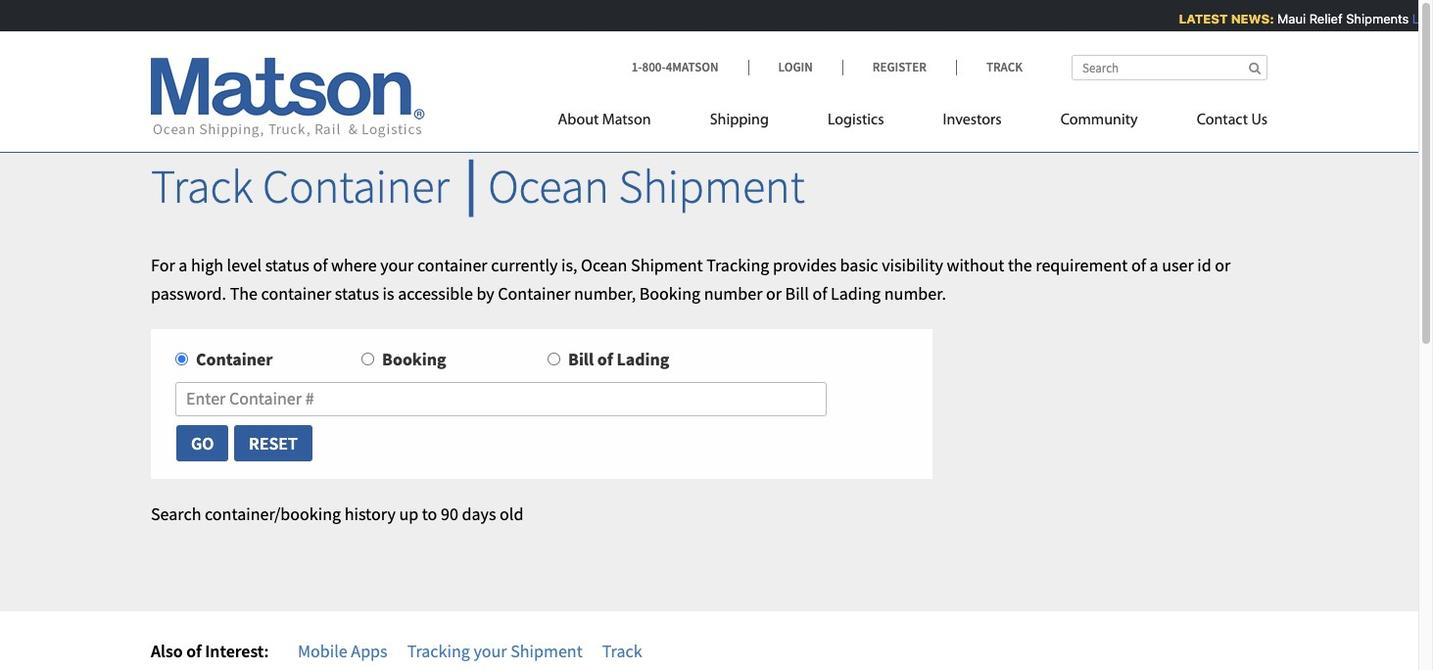 Task type: vqa. For each thing, say whether or not it's contained in the screenshot.
WE ONLY COLLECT AND USE SENSITIVE PERSONAL INFORMATION AS NECESSARY TO PROVIDE YOU WITH GOODS AND SERVICES, AND DO NOT SELL OR SHARE SENSITIVE PERSONAL INFORMATION.
no



Task type: describe. For each thing, give the bounding box(es) containing it.
contact us
[[1197, 113, 1268, 128]]

of left user
[[1132, 254, 1146, 276]]

tracking your shipment link
[[407, 640, 583, 662]]

your inside 'for a high level status of where your container currently is, ocean shipment tracking provides basic visibility without the requirement of a user id or password. the container status is accessible by container number, booking number or bill of lading number.'
[[380, 254, 414, 276]]

mobile apps
[[298, 640, 388, 662]]

contact us link
[[1168, 103, 1268, 143]]

search container/booking history up to 90 days old
[[151, 503, 524, 525]]

register link
[[842, 59, 956, 75]]

Container radio
[[175, 353, 188, 366]]

0 horizontal spatial track
[[151, 157, 253, 216]]

800-
[[642, 59, 666, 75]]

1 vertical spatial bill
[[568, 348, 594, 371]]

booking inside 'for a high level status of where your container currently is, ocean shipment tracking provides basic visibility without the requirement of a user id or password. the container status is accessible by container number, booking number or bill of lading number.'
[[640, 282, 701, 304]]

0 vertical spatial track link
[[956, 59, 1023, 75]]

│ocean
[[459, 157, 609, 216]]

password.
[[151, 282, 226, 304]]

community link
[[1031, 103, 1168, 143]]

container inside 'for a high level status of where your container currently is, ocean shipment tracking provides basic visibility without the requirement of a user id or password. the container status is accessible by container number, booking number or bill of lading number.'
[[498, 282, 571, 304]]

0 vertical spatial status
[[265, 254, 309, 276]]

1 a from the left
[[179, 254, 187, 276]]

lading inside 'for a high level status of where your container currently is, ocean shipment tracking provides basic visibility without the requirement of a user id or password. the container status is accessible by container number, booking number or bill of lading number.'
[[831, 282, 881, 304]]

the
[[1008, 254, 1033, 276]]

ocean
[[581, 254, 628, 276]]

of down provides
[[813, 282, 827, 304]]

maui
[[1277, 11, 1305, 26]]

high
[[191, 254, 223, 276]]

interest:
[[205, 640, 269, 662]]

top menu navigation
[[558, 103, 1268, 143]]

1-
[[632, 59, 642, 75]]

bill of lading
[[568, 348, 670, 371]]

community
[[1061, 113, 1138, 128]]

currently
[[491, 254, 558, 276]]

news:
[[1230, 11, 1273, 26]]

the
[[230, 282, 258, 304]]

search image
[[1249, 62, 1261, 74]]

days
[[462, 503, 496, 525]]

lear link
[[1412, 11, 1434, 26]]

login link
[[748, 59, 842, 75]]

investors
[[943, 113, 1002, 128]]

to
[[422, 503, 437, 525]]

also
[[151, 640, 183, 662]]

0 vertical spatial track
[[987, 59, 1023, 75]]

1-800-4matson link
[[632, 59, 748, 75]]

visibility
[[882, 254, 943, 276]]

0 vertical spatial container
[[417, 254, 488, 276]]

basic
[[840, 254, 879, 276]]

latest
[[1178, 11, 1227, 26]]

investors link
[[914, 103, 1031, 143]]

logistics
[[828, 113, 884, 128]]

0 horizontal spatial tracking
[[407, 640, 470, 662]]

container/booking
[[205, 503, 341, 525]]

track container │ocean shipment
[[151, 157, 805, 216]]

about
[[558, 113, 599, 128]]

by
[[477, 282, 495, 304]]

0 horizontal spatial booking
[[382, 348, 446, 371]]

id
[[1198, 254, 1212, 276]]

bill inside 'for a high level status of where your container currently is, ocean shipment tracking provides basic visibility without the requirement of a user id or password. the container status is accessible by container number, booking number or bill of lading number.'
[[785, 282, 809, 304]]

tracking inside 'for a high level status of where your container currently is, ocean shipment tracking provides basic visibility without the requirement of a user id or password. the container status is accessible by container number, booking number or bill of lading number.'
[[707, 254, 770, 276]]

1 vertical spatial track link
[[602, 640, 642, 662]]

mobile apps link
[[298, 640, 388, 662]]

without
[[947, 254, 1005, 276]]

search
[[151, 503, 201, 525]]

1 vertical spatial status
[[335, 282, 379, 304]]

blue matson logo with ocean, shipping, truck, rail and logistics written beneath it. image
[[151, 58, 425, 138]]

2 vertical spatial container
[[196, 348, 273, 371]]

also of interest:
[[151, 640, 269, 662]]

contact
[[1197, 113, 1248, 128]]



Task type: locate. For each thing, give the bounding box(es) containing it.
Bill of Lading radio
[[548, 353, 560, 366]]

0 vertical spatial bill
[[785, 282, 809, 304]]

90
[[441, 503, 458, 525]]

for a high level status of where your container currently is, ocean shipment tracking provides basic visibility without the requirement of a user id or password. the container status is accessible by container number, booking number or bill of lading number.
[[151, 254, 1231, 304]]

None search field
[[1072, 55, 1268, 80]]

bill right the bill of lading option
[[568, 348, 594, 371]]

relief
[[1308, 11, 1342, 26]]

your
[[380, 254, 414, 276], [474, 640, 507, 662]]

0 vertical spatial lading
[[831, 282, 881, 304]]

1 horizontal spatial or
[[1215, 254, 1231, 276]]

status down where
[[335, 282, 379, 304]]

apps
[[351, 640, 388, 662]]

1 horizontal spatial container
[[417, 254, 488, 276]]

tracking your shipment
[[407, 640, 583, 662]]

0 vertical spatial container
[[263, 157, 449, 216]]

Enter Container # text field
[[175, 382, 827, 416]]

1 horizontal spatial bill
[[785, 282, 809, 304]]

container
[[417, 254, 488, 276], [261, 282, 331, 304]]

register
[[873, 59, 927, 75]]

up
[[399, 503, 419, 525]]

1 vertical spatial track
[[151, 157, 253, 216]]

0 vertical spatial booking
[[640, 282, 701, 304]]

of right the bill of lading option
[[597, 348, 613, 371]]

logistics link
[[799, 103, 914, 143]]

booking left number
[[640, 282, 701, 304]]

1 horizontal spatial lading
[[831, 282, 881, 304]]

0 horizontal spatial container
[[261, 282, 331, 304]]

is
[[383, 282, 394, 304]]

lading down basic
[[831, 282, 881, 304]]

container up accessible
[[417, 254, 488, 276]]

2 a from the left
[[1150, 254, 1159, 276]]

1 vertical spatial or
[[766, 282, 782, 304]]

user
[[1162, 254, 1194, 276]]

container
[[263, 157, 449, 216], [498, 282, 571, 304], [196, 348, 273, 371]]

container up where
[[263, 157, 449, 216]]

old
[[500, 503, 524, 525]]

latest news: maui relief shipments lear
[[1178, 11, 1434, 26]]

1 vertical spatial lading
[[617, 348, 670, 371]]

or right "id"
[[1215, 254, 1231, 276]]

requirement
[[1036, 254, 1128, 276]]

shipping
[[710, 113, 769, 128]]

2 horizontal spatial track
[[987, 59, 1023, 75]]

a
[[179, 254, 187, 276], [1150, 254, 1159, 276]]

0 horizontal spatial bill
[[568, 348, 594, 371]]

tracking up number
[[707, 254, 770, 276]]

mobile
[[298, 640, 348, 662]]

us
[[1252, 113, 1268, 128]]

shipments
[[1345, 11, 1408, 26]]

is,
[[561, 254, 578, 276]]

status
[[265, 254, 309, 276], [335, 282, 379, 304]]

shipment inside 'for a high level status of where your container currently is, ocean shipment tracking provides basic visibility without the requirement of a user id or password. the container status is accessible by container number, booking number or bill of lading number.'
[[631, 254, 703, 276]]

lading down number,
[[617, 348, 670, 371]]

4matson
[[666, 59, 719, 75]]

0 horizontal spatial your
[[380, 254, 414, 276]]

shipping link
[[681, 103, 799, 143]]

0 vertical spatial shipment
[[619, 157, 805, 216]]

0 horizontal spatial track link
[[602, 640, 642, 662]]

1 horizontal spatial track
[[602, 640, 642, 662]]

0 vertical spatial your
[[380, 254, 414, 276]]

1 horizontal spatial track link
[[956, 59, 1023, 75]]

booking
[[640, 282, 701, 304], [382, 348, 446, 371]]

where
[[331, 254, 377, 276]]

2 vertical spatial shipment
[[511, 640, 583, 662]]

1 vertical spatial shipment
[[631, 254, 703, 276]]

Booking radio
[[362, 353, 374, 366]]

1 horizontal spatial your
[[474, 640, 507, 662]]

0 vertical spatial tracking
[[707, 254, 770, 276]]

1 vertical spatial container
[[498, 282, 571, 304]]

for
[[151, 254, 175, 276]]

accessible
[[398, 282, 473, 304]]

number.
[[885, 282, 946, 304]]

login
[[779, 59, 813, 75]]

level
[[227, 254, 262, 276]]

container down currently
[[498, 282, 571, 304]]

1 vertical spatial booking
[[382, 348, 446, 371]]

0 horizontal spatial a
[[179, 254, 187, 276]]

matson
[[602, 113, 651, 128]]

or
[[1215, 254, 1231, 276], [766, 282, 782, 304]]

status right level
[[265, 254, 309, 276]]

container right container option
[[196, 348, 273, 371]]

or right number
[[766, 282, 782, 304]]

1 horizontal spatial a
[[1150, 254, 1159, 276]]

Search search field
[[1072, 55, 1268, 80]]

of left where
[[313, 254, 328, 276]]

1 horizontal spatial tracking
[[707, 254, 770, 276]]

number
[[704, 282, 763, 304]]

history
[[345, 503, 396, 525]]

1 vertical spatial container
[[261, 282, 331, 304]]

1 vertical spatial your
[[474, 640, 507, 662]]

booking right booking option
[[382, 348, 446, 371]]

a right for
[[179, 254, 187, 276]]

provides
[[773, 254, 837, 276]]

0 vertical spatial or
[[1215, 254, 1231, 276]]

1 vertical spatial tracking
[[407, 640, 470, 662]]

None button
[[175, 424, 230, 463], [233, 424, 313, 463], [175, 424, 230, 463], [233, 424, 313, 463]]

bill
[[785, 282, 809, 304], [568, 348, 594, 371]]

container right the on the top
[[261, 282, 331, 304]]

shipment
[[619, 157, 805, 216], [631, 254, 703, 276], [511, 640, 583, 662]]

of right also
[[186, 640, 202, 662]]

0 horizontal spatial or
[[766, 282, 782, 304]]

about matson link
[[558, 103, 681, 143]]

tracking right the "apps"
[[407, 640, 470, 662]]

of
[[313, 254, 328, 276], [1132, 254, 1146, 276], [813, 282, 827, 304], [597, 348, 613, 371], [186, 640, 202, 662]]

about matson
[[558, 113, 651, 128]]

0 horizontal spatial lading
[[617, 348, 670, 371]]

a left user
[[1150, 254, 1159, 276]]

lear
[[1412, 11, 1434, 26]]

1 horizontal spatial booking
[[640, 282, 701, 304]]

lading
[[831, 282, 881, 304], [617, 348, 670, 371]]

track link
[[956, 59, 1023, 75], [602, 640, 642, 662]]

tracking
[[707, 254, 770, 276], [407, 640, 470, 662]]

number,
[[574, 282, 636, 304]]

2 vertical spatial track
[[602, 640, 642, 662]]

0 horizontal spatial status
[[265, 254, 309, 276]]

track
[[987, 59, 1023, 75], [151, 157, 253, 216], [602, 640, 642, 662]]

bill down provides
[[785, 282, 809, 304]]

1 horizontal spatial status
[[335, 282, 379, 304]]

1-800-4matson
[[632, 59, 719, 75]]



